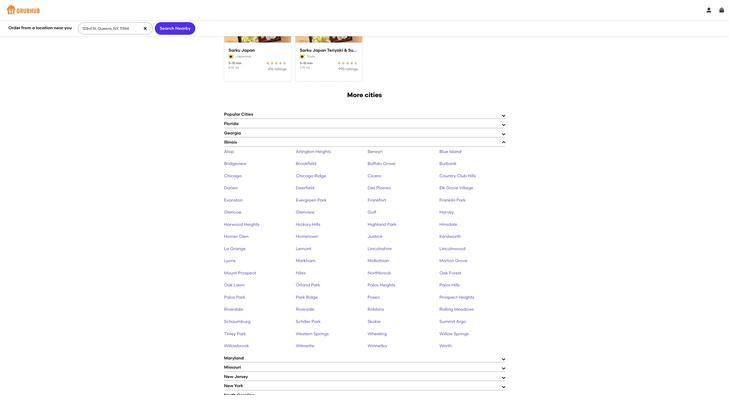Task type: vqa. For each thing, say whether or not it's contained in the screenshot.
Search
yes



Task type: describe. For each thing, give the bounding box(es) containing it.
georgia
[[224, 131, 241, 135]]

2 horizontal spatial svg image
[[719, 7, 725, 13]]

popular cities
[[224, 112, 253, 117]]

schaumburg
[[224, 319, 251, 324]]

elk grove village link
[[440, 186, 473, 191]]

park for evergreen park
[[318, 198, 327, 203]]

berwyn link
[[368, 149, 383, 154]]

springs for western springs
[[314, 331, 329, 336]]

morton grove
[[440, 258, 468, 263]]

sarku japan logo image
[[224, 10, 291, 42]]

evergreen park
[[296, 198, 327, 203]]

skokie
[[368, 319, 381, 324]]

lyons
[[224, 258, 236, 263]]

ratings for sarku japan
[[275, 67, 287, 71]]

schaumburg link
[[224, 319, 251, 324]]

blue
[[440, 149, 448, 154]]

ridge for park ridge
[[306, 295, 318, 300]]

summit
[[440, 319, 455, 324]]

japan for sarku japan
[[241, 48, 255, 53]]

missouri
[[224, 365, 241, 370]]

new for new jersey
[[224, 374, 233, 379]]

frankfort link
[[368, 198, 386, 203]]

ratings for sarku japan teriyaki & sushi express
[[346, 67, 358, 71]]

heights for arlington heights
[[316, 149, 331, 154]]

park for orland park
[[311, 283, 320, 288]]

buffalo
[[368, 161, 382, 166]]

homer
[[224, 234, 238, 239]]

5–15 min 1.74 mi
[[300, 61, 313, 69]]

brookfield link
[[296, 161, 316, 166]]

glenview
[[296, 210, 315, 215]]

prospect heights
[[440, 295, 474, 300]]

mi for sarku japan teriyaki & sushi express
[[306, 66, 310, 69]]

lyons link
[[224, 258, 236, 263]]

park ridge
[[296, 295, 318, 300]]

search
[[160, 26, 174, 31]]

palos for palos park
[[224, 295, 235, 300]]

willow springs
[[440, 331, 469, 336]]

jersey
[[234, 374, 248, 379]]

palos for palos heights
[[368, 283, 379, 288]]

oak for oak forest
[[440, 271, 448, 276]]

alsip link
[[224, 149, 234, 154]]

tinley
[[224, 331, 236, 336]]

homer glen
[[224, 234, 249, 239]]

heights for palos heights
[[380, 283, 395, 288]]

des plaines link
[[368, 186, 391, 191]]

winnetka link
[[368, 344, 387, 349]]

argo
[[456, 319, 466, 324]]

alsip
[[224, 149, 234, 154]]

burbank
[[440, 161, 457, 166]]

evanston
[[224, 198, 243, 203]]

springs for willow springs
[[454, 331, 469, 336]]

markham link
[[296, 258, 316, 263]]

palos park
[[224, 295, 245, 300]]

hickory hills link
[[296, 222, 320, 227]]

deerfield link
[[296, 186, 314, 191]]

arlington
[[296, 149, 315, 154]]

0.51
[[229, 66, 234, 69]]

more
[[347, 91, 363, 99]]

markham
[[296, 258, 316, 263]]

chicago link
[[224, 173, 242, 178]]

popular
[[224, 112, 240, 117]]

ridge for chicago ridge
[[315, 173, 326, 178]]

kenilworth
[[440, 234, 461, 239]]

oak for oak lawn
[[224, 283, 233, 288]]

min for sarku japan teriyaki & sushi express
[[307, 61, 313, 65]]

sarku japan teriyaki & sushi express
[[300, 48, 376, 53]]

you
[[64, 25, 72, 30]]

brookfield
[[296, 161, 316, 166]]

main navigation navigation
[[0, 0, 729, 20]]

new york
[[224, 384, 243, 389]]

palos hills link
[[440, 283, 460, 288]]

grange
[[230, 246, 246, 251]]

new jersey
[[224, 374, 248, 379]]

park down the orland
[[296, 295, 305, 300]]

nearby
[[175, 26, 191, 31]]

1 vertical spatial prospect
[[440, 295, 458, 300]]

416
[[268, 67, 274, 71]]

franklin park
[[440, 198, 466, 203]]

grove for morton
[[455, 258, 468, 263]]

york
[[234, 384, 243, 389]]

bridgeview
[[224, 161, 247, 166]]

heights for harwood heights
[[244, 222, 260, 227]]

orland park link
[[296, 283, 320, 288]]

min for sarku japan
[[236, 61, 242, 65]]

darien link
[[224, 186, 238, 191]]

lincolnshire link
[[368, 246, 392, 251]]

0 vertical spatial prospect
[[238, 271, 256, 276]]

la grange link
[[224, 246, 246, 251]]

orland park
[[296, 283, 320, 288]]

rolling
[[440, 307, 453, 312]]

midlothian
[[368, 258, 389, 263]]

justice link
[[368, 234, 383, 239]]

highland
[[368, 222, 386, 227]]

glencoe
[[224, 210, 241, 215]]

japan for sarku japan teriyaki & sushi express
[[313, 48, 326, 53]]

5–15 for sarku japan teriyaki & sushi express
[[300, 61, 306, 65]]

summit argo link
[[440, 319, 466, 324]]

hometown
[[296, 234, 318, 239]]

&
[[344, 48, 347, 53]]

sarku for sarku japan teriyaki & sushi express
[[300, 48, 312, 53]]

from
[[21, 25, 31, 30]]

maryland
[[224, 356, 244, 361]]

1 horizontal spatial svg image
[[706, 7, 712, 13]]

sarku japan teriyaki & sushi express logo image
[[296, 10, 362, 42]]

oak forest
[[440, 271, 462, 276]]

wilmette link
[[296, 344, 315, 349]]

Search Address search field
[[78, 23, 152, 34]]

golf link
[[368, 210, 376, 215]]

park for schiller park
[[312, 319, 321, 324]]

lemont link
[[296, 246, 312, 251]]

park for franklin park
[[457, 198, 466, 203]]

mi for sarku japan
[[235, 66, 239, 69]]

1 horizontal spatial sushi
[[348, 48, 359, 53]]

park for highland park
[[387, 222, 397, 227]]

island
[[449, 149, 462, 154]]

willowbrook
[[224, 344, 249, 349]]



Task type: locate. For each thing, give the bounding box(es) containing it.
robbins
[[368, 307, 384, 312]]

hickory hills
[[296, 222, 320, 227]]

chicago ridge
[[296, 173, 326, 178]]

mi right 0.51
[[235, 66, 239, 69]]

berwyn
[[368, 149, 383, 154]]

2 vertical spatial grove
[[455, 258, 468, 263]]

riverdale link
[[224, 307, 243, 312]]

ratings right 416
[[275, 67, 287, 71]]

1 horizontal spatial oak
[[440, 271, 448, 276]]

0 horizontal spatial japan
[[241, 48, 255, 53]]

lincolnwood link
[[440, 246, 466, 251]]

hills right club
[[468, 173, 476, 178]]

forest
[[449, 271, 462, 276]]

springs right the western at left
[[314, 331, 329, 336]]

palos down oak forest link
[[440, 283, 451, 288]]

2 chicago from the left
[[296, 173, 314, 178]]

0 horizontal spatial prospect
[[238, 271, 256, 276]]

niles
[[296, 271, 306, 276]]

0 vertical spatial ridge
[[315, 173, 326, 178]]

5–15 up 0.51
[[229, 61, 235, 65]]

hills right hickory
[[312, 222, 320, 227]]

buffalo grove link
[[368, 161, 396, 166]]

0 horizontal spatial chicago
[[224, 173, 242, 178]]

hometown link
[[296, 234, 318, 239]]

lincolnshire
[[368, 246, 392, 251]]

posen
[[368, 295, 380, 300]]

more cities
[[347, 91, 382, 99]]

grove for buffalo
[[383, 161, 396, 166]]

search nearby button
[[155, 22, 196, 35]]

hinsdale
[[440, 222, 458, 227]]

0 horizontal spatial min
[[236, 61, 242, 65]]

sarku inside sarku japan teriyaki & sushi express link
[[300, 48, 312, 53]]

min inside 5–15 min 1.74 mi
[[307, 61, 313, 65]]

sushi right subscription pass icon
[[307, 55, 315, 58]]

hills for palos hills
[[452, 283, 460, 288]]

golf
[[368, 210, 376, 215]]

2 min from the left
[[307, 61, 313, 65]]

grove up 'forest'
[[455, 258, 468, 263]]

5–15 inside 5–15 min 1.74 mi
[[300, 61, 306, 65]]

1 sarku from the left
[[229, 48, 240, 53]]

2 5–15 from the left
[[300, 61, 306, 65]]

winnetka
[[368, 344, 387, 349]]

2 ratings from the left
[[346, 67, 358, 71]]

1 springs from the left
[[314, 331, 329, 336]]

japan left teriyaki
[[313, 48, 326, 53]]

park ridge link
[[296, 295, 318, 300]]

1 horizontal spatial 5–15
[[300, 61, 306, 65]]

grove right buffalo
[[383, 161, 396, 166]]

near
[[54, 25, 63, 30]]

deerfield
[[296, 186, 314, 191]]

star icon image
[[266, 61, 270, 65], [270, 61, 274, 65], [274, 61, 279, 65], [279, 61, 283, 65], [283, 61, 287, 65], [283, 61, 287, 65], [337, 61, 341, 65], [341, 61, 346, 65], [346, 61, 350, 65], [350, 61, 354, 65], [354, 61, 358, 65], [354, 61, 358, 65]]

1 mi from the left
[[235, 66, 239, 69]]

des
[[368, 186, 375, 191]]

5–15 inside 5–15 min 0.51 mi
[[229, 61, 235, 65]]

evanston link
[[224, 198, 243, 203]]

0 horizontal spatial oak
[[224, 283, 233, 288]]

0 horizontal spatial palos
[[224, 295, 235, 300]]

chicago up 'deerfield'
[[296, 173, 314, 178]]

1 japan from the left
[[241, 48, 255, 53]]

0 horizontal spatial sarku
[[229, 48, 240, 53]]

1 chicago from the left
[[224, 173, 242, 178]]

palos up riverdale
[[224, 295, 235, 300]]

1 vertical spatial oak
[[224, 283, 233, 288]]

new down missouri
[[224, 374, 233, 379]]

prospect heights link
[[440, 295, 474, 300]]

sarku up subscription pass icon
[[300, 48, 312, 53]]

sarku up subscription pass image
[[229, 48, 240, 53]]

western springs
[[296, 331, 329, 336]]

springs down argo
[[454, 331, 469, 336]]

tinley park link
[[224, 331, 246, 336]]

2 springs from the left
[[454, 331, 469, 336]]

plaines
[[376, 186, 391, 191]]

5–15 min 0.51 mi
[[229, 61, 242, 69]]

1 new from the top
[[224, 374, 233, 379]]

japan up japanese
[[241, 48, 255, 53]]

1 horizontal spatial hills
[[452, 283, 460, 288]]

chicago for chicago link
[[224, 173, 242, 178]]

1 vertical spatial sushi
[[307, 55, 315, 58]]

0 vertical spatial sushi
[[348, 48, 359, 53]]

location
[[36, 25, 53, 30]]

mi inside 5–15 min 0.51 mi
[[235, 66, 239, 69]]

grove right elk on the right
[[446, 186, 459, 191]]

2 horizontal spatial palos
[[440, 283, 451, 288]]

sarku for sarku japan
[[229, 48, 240, 53]]

riverdale
[[224, 307, 243, 312]]

1 horizontal spatial min
[[307, 61, 313, 65]]

mi
[[235, 66, 239, 69], [306, 66, 310, 69]]

1 horizontal spatial springs
[[454, 331, 469, 336]]

2 japan from the left
[[313, 48, 326, 53]]

japanese
[[236, 55, 251, 58]]

5–15 up the 1.74
[[300, 61, 306, 65]]

0 horizontal spatial svg image
[[143, 26, 147, 31]]

country
[[440, 173, 456, 178]]

mi right the 1.74
[[306, 66, 310, 69]]

park up the 'western springs' link
[[312, 319, 321, 324]]

park right the orland
[[311, 283, 320, 288]]

harvey
[[440, 210, 454, 215]]

1 horizontal spatial prospect
[[440, 295, 458, 300]]

1 horizontal spatial sarku
[[300, 48, 312, 53]]

willow
[[440, 331, 453, 336]]

ridge down orland park
[[306, 295, 318, 300]]

park for palos park
[[236, 295, 245, 300]]

mount prospect
[[224, 271, 256, 276]]

oak left 'forest'
[[440, 271, 448, 276]]

2 new from the top
[[224, 384, 233, 389]]

schiller park link
[[296, 319, 321, 324]]

0 vertical spatial new
[[224, 374, 233, 379]]

1 ratings from the left
[[275, 67, 287, 71]]

blue island link
[[440, 149, 462, 154]]

park right tinley
[[237, 331, 246, 336]]

village
[[460, 186, 473, 191]]

schiller
[[296, 319, 311, 324]]

palos heights
[[368, 283, 395, 288]]

palos up posen
[[368, 283, 379, 288]]

2 mi from the left
[[306, 66, 310, 69]]

lemont
[[296, 246, 312, 251]]

0 horizontal spatial 5–15
[[229, 61, 235, 65]]

harwood
[[224, 222, 243, 227]]

heights right arlington
[[316, 149, 331, 154]]

northbrook link
[[368, 271, 391, 276]]

mi inside 5–15 min 1.74 mi
[[306, 66, 310, 69]]

orland
[[296, 283, 310, 288]]

1 vertical spatial ridge
[[306, 295, 318, 300]]

evergreen park link
[[296, 198, 327, 203]]

palos hills
[[440, 283, 460, 288]]

darien
[[224, 186, 238, 191]]

1 vertical spatial hills
[[312, 222, 320, 227]]

prospect down the palos hills
[[440, 295, 458, 300]]

new for new york
[[224, 384, 233, 389]]

heights up glen
[[244, 222, 260, 227]]

min inside 5–15 min 0.51 mi
[[236, 61, 242, 65]]

0 horizontal spatial ratings
[[275, 67, 287, 71]]

a
[[32, 25, 35, 30]]

2 vertical spatial hills
[[452, 283, 460, 288]]

oak left lawn
[[224, 283, 233, 288]]

sushi right & on the left top
[[348, 48, 359, 53]]

chicago up darien
[[224, 173, 242, 178]]

arlington heights link
[[296, 149, 331, 154]]

cicero link
[[368, 173, 381, 178]]

5–15
[[229, 61, 235, 65], [300, 61, 306, 65]]

park down lawn
[[236, 295, 245, 300]]

1 horizontal spatial japan
[[313, 48, 326, 53]]

0 vertical spatial grove
[[383, 161, 396, 166]]

oak lawn
[[224, 283, 245, 288]]

evergreen
[[296, 198, 317, 203]]

416 ratings
[[268, 67, 287, 71]]

0 horizontal spatial sushi
[[307, 55, 315, 58]]

5–15 for sarku japan
[[229, 61, 235, 65]]

franklin
[[440, 198, 456, 203]]

wilmette
[[296, 344, 315, 349]]

glenview link
[[296, 210, 315, 215]]

western
[[296, 331, 313, 336]]

0 vertical spatial oak
[[440, 271, 448, 276]]

glencoe link
[[224, 210, 241, 215]]

1 horizontal spatial ratings
[[346, 67, 358, 71]]

0 vertical spatial hills
[[468, 173, 476, 178]]

park for tinley park
[[237, 331, 246, 336]]

hills down 'forest'
[[452, 283, 460, 288]]

japan
[[241, 48, 255, 53], [313, 48, 326, 53]]

1 horizontal spatial palos
[[368, 283, 379, 288]]

heights up meadows
[[459, 295, 474, 300]]

tinley park
[[224, 331, 246, 336]]

svg image
[[706, 7, 712, 13], [719, 7, 725, 13], [143, 26, 147, 31]]

hickory
[[296, 222, 311, 227]]

heights for prospect heights
[[459, 295, 474, 300]]

2 horizontal spatial hills
[[468, 173, 476, 178]]

express
[[360, 48, 376, 53]]

2 sarku from the left
[[300, 48, 312, 53]]

0 horizontal spatial springs
[[314, 331, 329, 336]]

1 vertical spatial new
[[224, 384, 233, 389]]

sarku inside sarku japan link
[[229, 48, 240, 53]]

northbrook
[[368, 271, 391, 276]]

1 vertical spatial grove
[[446, 186, 459, 191]]

0 horizontal spatial hills
[[312, 222, 320, 227]]

palos for palos hills
[[440, 283, 451, 288]]

1.74
[[300, 66, 305, 69]]

harwood heights
[[224, 222, 260, 227]]

skokie link
[[368, 319, 381, 324]]

summit argo
[[440, 319, 466, 324]]

park down the "elk grove village" link
[[457, 198, 466, 203]]

1 horizontal spatial chicago
[[296, 173, 314, 178]]

park right highland
[[387, 222, 397, 227]]

sarku japan
[[229, 48, 255, 53]]

harvey link
[[440, 210, 454, 215]]

chicago for chicago ridge
[[296, 173, 314, 178]]

country club hills link
[[440, 173, 476, 178]]

subscription pass image
[[300, 55, 305, 59]]

illinois
[[224, 140, 237, 145]]

ridge down brookfield
[[315, 173, 326, 178]]

schiller park
[[296, 319, 321, 324]]

hills for hickory hills
[[312, 222, 320, 227]]

park right evergreen at the left bottom of the page
[[318, 198, 327, 203]]

new left york
[[224, 384, 233, 389]]

1 horizontal spatial mi
[[306, 66, 310, 69]]

1 5–15 from the left
[[229, 61, 235, 65]]

0 horizontal spatial mi
[[235, 66, 239, 69]]

1 min from the left
[[236, 61, 242, 65]]

ratings right 995
[[346, 67, 358, 71]]

prospect up lawn
[[238, 271, 256, 276]]

grove for elk
[[446, 186, 459, 191]]

subscription pass image
[[229, 55, 234, 59]]

heights down northbrook link
[[380, 283, 395, 288]]

oak lawn link
[[224, 283, 245, 288]]



